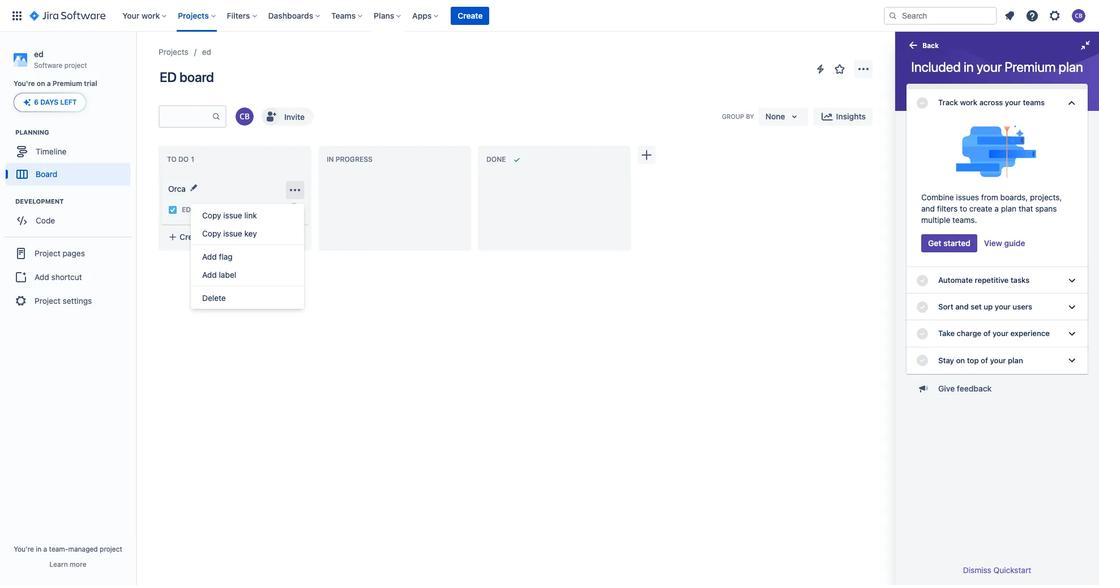 Task type: describe. For each thing, give the bounding box(es) containing it.
chevron image for automate repetitive tasks
[[1065, 274, 1079, 287]]

board link
[[6, 163, 130, 186]]

copy issue link
[[202, 210, 257, 220]]

teams.
[[953, 215, 977, 225]]

group
[[722, 113, 744, 120]]

Search field
[[884, 7, 997, 25]]

sort
[[938, 303, 953, 312]]

you're on a premium trial
[[14, 79, 97, 88]]

get
[[928, 238, 941, 248]]

sort and set up your users button
[[907, 294, 1088, 321]]

a for you're in a team-managed project
[[43, 545, 47, 554]]

plan inside dropdown button
[[1008, 356, 1023, 365]]

guide
[[1004, 238, 1025, 248]]

more
[[70, 561, 86, 569]]

add for add label
[[202, 270, 217, 279]]

create issue
[[180, 232, 226, 242]]

appswitcher icon image
[[10, 9, 24, 22]]

issue inside button
[[207, 232, 226, 242]]

a inside combine issues from boards, projects, and filters to create a plan that spans multiple teams.
[[995, 204, 999, 213]]

of inside dropdown button
[[983, 329, 991, 338]]

by
[[746, 113, 754, 120]]

ed-
[[182, 206, 194, 214]]

stay
[[938, 356, 954, 365]]

your right up
[[995, 303, 1011, 312]]

that
[[1019, 204, 1033, 213]]

do
[[178, 155, 189, 164]]

top
[[967, 356, 979, 365]]

invite
[[284, 112, 305, 121]]

issue for key
[[223, 228, 242, 238]]

automations menu button icon image
[[814, 62, 827, 76]]

in
[[327, 155, 334, 164]]

primary element
[[7, 0, 884, 31]]

copy issue link button
[[191, 206, 304, 224]]

users
[[1013, 303, 1032, 312]]

combine
[[921, 193, 954, 202]]

filters
[[937, 204, 958, 213]]

filters
[[227, 10, 250, 20]]

boards,
[[1000, 193, 1028, 202]]

copy for copy issue link
[[202, 210, 221, 220]]

board
[[180, 69, 214, 85]]

get started
[[928, 238, 971, 248]]

automate
[[938, 276, 973, 285]]

link
[[244, 210, 257, 220]]

projects for the "projects" popup button at the top of the page
[[178, 10, 209, 20]]

add flag
[[202, 252, 233, 261]]

ed for ed
[[202, 47, 211, 57]]

across
[[979, 98, 1003, 107]]

cj baylor image
[[236, 108, 254, 126]]

chevron image for stay on top of your plan
[[1065, 354, 1079, 368]]

insights image
[[820, 110, 834, 123]]

checked image for track
[[916, 96, 929, 110]]

work for your
[[142, 10, 160, 20]]

repetitive
[[975, 276, 1009, 285]]

your left teams
[[1005, 98, 1021, 107]]

learn more
[[49, 561, 86, 569]]

dashboards button
[[265, 7, 325, 25]]

none button
[[759, 108, 808, 126]]

work for track
[[960, 98, 978, 107]]

back
[[922, 41, 939, 50]]

planning
[[15, 129, 49, 136]]

quickstart
[[994, 566, 1031, 575]]

back button
[[900, 36, 946, 54]]

go back image
[[907, 39, 920, 52]]

6
[[34, 98, 39, 107]]

insights button
[[814, 108, 873, 126]]

team-
[[49, 545, 68, 554]]

add label button
[[191, 266, 304, 284]]

create
[[969, 204, 993, 213]]

6 days left button
[[14, 94, 85, 112]]

code
[[36, 216, 55, 225]]

to
[[960, 204, 967, 213]]

ed link
[[202, 45, 211, 59]]

notifications image
[[1003, 9, 1016, 22]]

automate repetitive tasks
[[938, 276, 1030, 285]]

shortcut
[[51, 272, 82, 282]]

dashboards
[[268, 10, 313, 20]]

ed for ed software project
[[34, 49, 43, 59]]

plans
[[374, 10, 394, 20]]

task image
[[168, 205, 177, 215]]

projects for projects link
[[159, 47, 188, 57]]

dismiss quickstart
[[963, 566, 1031, 575]]

add for add flag
[[202, 252, 217, 261]]

plan inside combine issues from boards, projects, and filters to create a plan that spans multiple teams.
[[1001, 204, 1017, 213]]

key
[[244, 228, 257, 238]]

group containing project pages
[[5, 237, 131, 317]]

board
[[36, 169, 57, 179]]

project for project settings
[[35, 296, 60, 306]]

track work across your teams button
[[907, 89, 1088, 116]]

banner containing your work
[[0, 0, 1099, 32]]

give feedback button
[[910, 380, 1088, 398]]

a for you're on a premium trial
[[47, 79, 51, 88]]

Search this board text field
[[160, 106, 212, 127]]

chevron image for take charge of your experience
[[1065, 327, 1079, 341]]

your work button
[[119, 7, 171, 25]]

apps
[[412, 10, 432, 20]]

insights
[[836, 112, 866, 121]]

view guide link
[[983, 234, 1026, 253]]

dismiss quickstart link
[[963, 566, 1031, 575]]

of inside dropdown button
[[981, 356, 988, 365]]

feedback
[[957, 384, 992, 394]]

chevron image for sort and set up your users
[[1065, 301, 1079, 314]]

timeline
[[36, 147, 66, 156]]

stay on top of your plan button
[[907, 348, 1088, 374]]

multiple
[[921, 215, 950, 225]]

issue for link
[[223, 210, 242, 220]]

checked image for sort
[[916, 301, 929, 314]]

give feedback
[[938, 384, 992, 394]]

you're in a team-managed project
[[14, 545, 122, 554]]



Task type: locate. For each thing, give the bounding box(es) containing it.
in right included
[[964, 59, 974, 75]]

on up the 6
[[37, 79, 45, 88]]

checked image inside automate repetitive tasks dropdown button
[[916, 274, 929, 287]]

software
[[34, 61, 63, 70]]

0 vertical spatial project
[[35, 249, 60, 258]]

2 copy from the top
[[202, 228, 221, 238]]

checked image left sort
[[916, 301, 929, 314]]

and inside combine issues from boards, projects, and filters to create a plan that spans multiple teams.
[[921, 204, 935, 213]]

0 vertical spatial checked image
[[916, 96, 929, 110]]

create issue image
[[155, 169, 168, 182]]

chevron image inside track work across your teams dropdown button
[[1065, 96, 1079, 110]]

apps button
[[409, 7, 443, 25]]

1 you're from the top
[[14, 79, 35, 88]]

create inside primary element
[[458, 10, 483, 20]]

chevron image
[[1065, 301, 1079, 314], [1065, 354, 1079, 368]]

2 you're from the top
[[14, 545, 34, 554]]

chevron image inside take charge of your experience dropdown button
[[1065, 327, 1079, 341]]

chevron image inside stay on top of your plan dropdown button
[[1065, 354, 1079, 368]]

delete
[[202, 293, 226, 303]]

planning image
[[2, 126, 15, 139]]

add people image
[[264, 110, 277, 123]]

copy issue key button
[[191, 224, 304, 242]]

1 chevron image from the top
[[1065, 301, 1079, 314]]

3 checked image from the top
[[916, 327, 929, 341]]

1 vertical spatial premium
[[53, 79, 82, 88]]

your up across
[[977, 59, 1002, 75]]

ed-1
[[182, 206, 198, 214]]

1 copy from the top
[[202, 210, 221, 220]]

project up trial
[[64, 61, 87, 70]]

teams
[[1023, 98, 1045, 107]]

projects inside popup button
[[178, 10, 209, 20]]

your right top
[[990, 356, 1006, 365]]

chevron image right tasks
[[1065, 274, 1079, 287]]

add
[[202, 252, 217, 261], [202, 270, 217, 279], [35, 272, 49, 282]]

add for add shortcut
[[35, 272, 49, 282]]

1 vertical spatial project
[[100, 545, 122, 554]]

0 vertical spatial premium
[[1005, 59, 1056, 75]]

view guide
[[984, 238, 1025, 248]]

0 vertical spatial chevron image
[[1065, 96, 1079, 110]]

a down from
[[995, 204, 999, 213]]

on inside dropdown button
[[956, 356, 965, 365]]

1 horizontal spatial create
[[458, 10, 483, 20]]

0 horizontal spatial work
[[142, 10, 160, 20]]

checked image
[[916, 301, 929, 314], [916, 354, 929, 368]]

1 horizontal spatial and
[[955, 303, 969, 312]]

your work
[[122, 10, 160, 20]]

2 checked image from the top
[[916, 274, 929, 287]]

add left label
[[202, 270, 217, 279]]

progress bar
[[907, 84, 1088, 89]]

1 horizontal spatial premium
[[1005, 59, 1056, 75]]

checked image left take at the right bottom
[[916, 327, 929, 341]]

0 vertical spatial a
[[47, 79, 51, 88]]

to do element
[[167, 155, 196, 164]]

1 vertical spatial create
[[180, 232, 205, 242]]

projects,
[[1030, 193, 1062, 202]]

left
[[60, 98, 77, 107]]

project for project pages
[[35, 249, 60, 258]]

of right top
[[981, 356, 988, 365]]

track work across your teams
[[938, 98, 1045, 107]]

project up add shortcut
[[35, 249, 60, 258]]

project inside project pages link
[[35, 249, 60, 258]]

add left shortcut
[[35, 272, 49, 282]]

of right "charge"
[[983, 329, 991, 338]]

sort and set up your users
[[938, 303, 1032, 312]]

on for stay
[[956, 356, 965, 365]]

invite button
[[260, 106, 315, 127]]

in
[[964, 59, 974, 75], [36, 545, 41, 554]]

tasks
[[1011, 276, 1030, 285]]

chevron image inside automate repetitive tasks dropdown button
[[1065, 274, 1079, 287]]

2 vertical spatial chevron image
[[1065, 327, 1079, 341]]

1 vertical spatial checked image
[[916, 274, 929, 287]]

project inside project settings link
[[35, 296, 60, 306]]

ed software project
[[34, 49, 87, 70]]

create button
[[451, 7, 490, 25]]

projects up 'ed'
[[159, 47, 188, 57]]

1 vertical spatial projects
[[159, 47, 188, 57]]

to
[[167, 155, 177, 164]]

1 vertical spatial you're
[[14, 545, 34, 554]]

add shortcut button
[[5, 266, 131, 289]]

3 chevron image from the top
[[1065, 327, 1079, 341]]

take charge of your experience
[[938, 329, 1050, 338]]

1 horizontal spatial work
[[960, 98, 978, 107]]

development group
[[6, 197, 135, 236]]

checked image left automate
[[916, 274, 929, 287]]

project
[[35, 249, 60, 258], [35, 296, 60, 306]]

premium up left
[[53, 79, 82, 88]]

project settings
[[35, 296, 92, 306]]

checked image inside stay on top of your plan dropdown button
[[916, 354, 929, 368]]

checked image left stay
[[916, 354, 929, 368]]

chevron image inside sort and set up your users dropdown button
[[1065, 301, 1079, 314]]

0 vertical spatial plan
[[1059, 59, 1083, 75]]

plan down "boards,"
[[1001, 204, 1017, 213]]

development image
[[2, 195, 15, 209]]

experience
[[1011, 329, 1050, 338]]

project inside ed software project
[[64, 61, 87, 70]]

a left team-
[[43, 545, 47, 554]]

create issue button
[[161, 227, 309, 247]]

group by
[[722, 113, 754, 120]]

you're for you're on a premium trial
[[14, 79, 35, 88]]

1 vertical spatial work
[[960, 98, 978, 107]]

create
[[458, 10, 483, 20], [180, 232, 205, 242]]

jira software image
[[29, 9, 105, 22], [29, 9, 105, 22]]

learn more button
[[49, 561, 86, 570]]

2 vertical spatial plan
[[1008, 356, 1023, 365]]

plan down 'minimize' image
[[1059, 59, 1083, 75]]

and left 'set'
[[955, 303, 969, 312]]

0 vertical spatial you're
[[14, 79, 35, 88]]

flag
[[219, 252, 233, 261]]

group
[[5, 237, 131, 317]]

included in your premium plan
[[911, 59, 1083, 75]]

2 vertical spatial a
[[43, 545, 47, 554]]

copy right 1
[[202, 210, 221, 220]]

add inside dropdown button
[[202, 270, 217, 279]]

chevron image
[[1065, 96, 1079, 110], [1065, 274, 1079, 287], [1065, 327, 1079, 341]]

work inside primary element
[[142, 10, 160, 20]]

up
[[984, 303, 993, 312]]

copy up add flag
[[202, 228, 221, 238]]

add inside button
[[35, 272, 49, 282]]

0 vertical spatial projects
[[178, 10, 209, 20]]

0 horizontal spatial on
[[37, 79, 45, 88]]

2 chevron image from the top
[[1065, 354, 1079, 368]]

0 vertical spatial checked image
[[916, 301, 929, 314]]

in progress
[[327, 155, 373, 164]]

projects up ed "link"
[[178, 10, 209, 20]]

from
[[981, 193, 998, 202]]

more image
[[857, 62, 870, 76]]

project pages link
[[5, 241, 131, 266]]

banner
[[0, 0, 1099, 32]]

done
[[486, 155, 506, 164]]

1 chevron image from the top
[[1065, 96, 1079, 110]]

1 project from the top
[[35, 249, 60, 258]]

your profile and settings image
[[1072, 9, 1086, 22]]

in for included
[[964, 59, 974, 75]]

on left top
[[956, 356, 965, 365]]

delete button
[[191, 289, 304, 307]]

checked image inside track work across your teams dropdown button
[[916, 96, 929, 110]]

project pages
[[35, 249, 85, 258]]

you're left team-
[[14, 545, 34, 554]]

started
[[944, 238, 971, 248]]

premium for trial
[[53, 79, 82, 88]]

checked image inside take charge of your experience dropdown button
[[916, 327, 929, 341]]

create for create
[[458, 10, 483, 20]]

create right apps dropdown button
[[458, 10, 483, 20]]

issue left the key
[[223, 228, 242, 238]]

1 vertical spatial checked image
[[916, 354, 929, 368]]

your down sort and set up your users dropdown button
[[993, 329, 1009, 338]]

1 horizontal spatial ed
[[202, 47, 211, 57]]

1 vertical spatial and
[[955, 303, 969, 312]]

add flag button
[[191, 247, 304, 266]]

orca
[[168, 184, 186, 194]]

add left flag
[[202, 252, 217, 261]]

1 horizontal spatial in
[[964, 59, 974, 75]]

settings image
[[1048, 9, 1062, 22]]

plans button
[[370, 7, 406, 25]]

checked image for automate
[[916, 274, 929, 287]]

on for you're
[[37, 79, 45, 88]]

work right your
[[142, 10, 160, 20]]

2 project from the top
[[35, 296, 60, 306]]

ed up software
[[34, 49, 43, 59]]

ed
[[160, 69, 177, 85]]

chevron image right teams
[[1065, 96, 1079, 110]]

settings
[[63, 296, 92, 306]]

combine issues from boards, projects, and filters to create a plan that spans multiple teams.
[[921, 193, 1062, 225]]

take
[[938, 329, 955, 338]]

view
[[984, 238, 1002, 248]]

projects button
[[175, 7, 220, 25]]

create down ed-1 link at the left of page
[[180, 232, 205, 242]]

1 vertical spatial a
[[995, 204, 999, 213]]

set
[[971, 303, 982, 312]]

star ed board image
[[833, 62, 847, 76]]

teams button
[[328, 7, 367, 25]]

1 vertical spatial chevron image
[[1065, 354, 1079, 368]]

give
[[938, 384, 955, 394]]

unassigned image
[[287, 203, 301, 217]]

2 chevron image from the top
[[1065, 274, 1079, 287]]

0 horizontal spatial ed
[[34, 49, 43, 59]]

1 checked image from the top
[[916, 96, 929, 110]]

search image
[[889, 11, 898, 20]]

1 vertical spatial project
[[35, 296, 60, 306]]

ed-1 link
[[182, 205, 198, 215]]

edit summary image
[[187, 181, 201, 194]]

1 horizontal spatial project
[[100, 545, 122, 554]]

ed up board at the top left of page
[[202, 47, 211, 57]]

checked image for stay
[[916, 354, 929, 368]]

issue up add flag
[[207, 232, 226, 242]]

checked image for take
[[916, 327, 929, 341]]

ed inside ed software project
[[34, 49, 43, 59]]

premium for plan
[[1005, 59, 1056, 75]]

work right track
[[960, 98, 978, 107]]

development
[[15, 198, 64, 205]]

0 vertical spatial in
[[964, 59, 974, 75]]

and inside dropdown button
[[955, 303, 969, 312]]

of
[[983, 329, 991, 338], [981, 356, 988, 365]]

minimize image
[[1079, 39, 1092, 52]]

timeline link
[[6, 141, 130, 163]]

0 horizontal spatial project
[[64, 61, 87, 70]]

plan down experience
[[1008, 356, 1023, 365]]

in left team-
[[36, 545, 41, 554]]

days
[[40, 98, 58, 107]]

1 horizontal spatial on
[[956, 356, 965, 365]]

chevron image right experience
[[1065, 327, 1079, 341]]

1 vertical spatial plan
[[1001, 204, 1017, 213]]

stay on top of your plan
[[938, 356, 1023, 365]]

0 vertical spatial work
[[142, 10, 160, 20]]

code link
[[6, 210, 130, 232]]

1
[[194, 206, 198, 214]]

premium up teams
[[1005, 59, 1056, 75]]

copy for copy issue key
[[202, 228, 221, 238]]

project right managed
[[100, 545, 122, 554]]

you're for you're in a team-managed project
[[14, 545, 34, 554]]

help image
[[1026, 9, 1039, 22]]

1 vertical spatial in
[[36, 545, 41, 554]]

projects link
[[159, 45, 188, 59]]

0 horizontal spatial in
[[36, 545, 41, 554]]

you're up the 6
[[14, 79, 35, 88]]

on
[[37, 79, 45, 88], [956, 356, 965, 365]]

checked image left track
[[916, 96, 929, 110]]

1 vertical spatial chevron image
[[1065, 274, 1079, 287]]

teams
[[331, 10, 356, 20]]

you're
[[14, 79, 35, 88], [14, 545, 34, 554]]

premium
[[1005, 59, 1056, 75], [53, 79, 82, 88]]

0 vertical spatial copy
[[202, 210, 221, 220]]

project down add shortcut
[[35, 296, 60, 306]]

spans
[[1035, 204, 1057, 213]]

add inside dropdown button
[[202, 252, 217, 261]]

and
[[921, 204, 935, 213], [955, 303, 969, 312]]

pages
[[63, 249, 85, 258]]

checked image
[[916, 96, 929, 110], [916, 274, 929, 287], [916, 327, 929, 341]]

0 vertical spatial create
[[458, 10, 483, 20]]

1 vertical spatial on
[[956, 356, 965, 365]]

plan
[[1059, 59, 1083, 75], [1001, 204, 1017, 213], [1008, 356, 1023, 365]]

planning group
[[6, 128, 135, 189]]

chevron image for track work across your teams
[[1065, 96, 1079, 110]]

create column image
[[640, 148, 653, 162]]

charge
[[957, 329, 982, 338]]

0 vertical spatial of
[[983, 329, 991, 338]]

1 vertical spatial of
[[981, 356, 988, 365]]

1 vertical spatial copy
[[202, 228, 221, 238]]

your
[[122, 10, 139, 20]]

0 vertical spatial and
[[921, 204, 935, 213]]

0 vertical spatial on
[[37, 79, 45, 88]]

2 vertical spatial checked image
[[916, 327, 929, 341]]

sidebar navigation image
[[123, 45, 148, 68]]

checked image inside sort and set up your users dropdown button
[[916, 301, 929, 314]]

create for create issue
[[180, 232, 205, 242]]

in for you're
[[36, 545, 41, 554]]

more actions for ed-1 orca image
[[288, 183, 302, 197]]

issue left link
[[223, 210, 242, 220]]

a down software
[[47, 79, 51, 88]]

included
[[911, 59, 961, 75]]

2 checked image from the top
[[916, 354, 929, 368]]

1 checked image from the top
[[916, 301, 929, 314]]

0 horizontal spatial create
[[180, 232, 205, 242]]

0 vertical spatial chevron image
[[1065, 301, 1079, 314]]

0 vertical spatial project
[[64, 61, 87, 70]]

0 horizontal spatial and
[[921, 204, 935, 213]]

0 horizontal spatial premium
[[53, 79, 82, 88]]

and up multiple
[[921, 204, 935, 213]]



Task type: vqa. For each thing, say whether or not it's contained in the screenshot.
Track
yes



